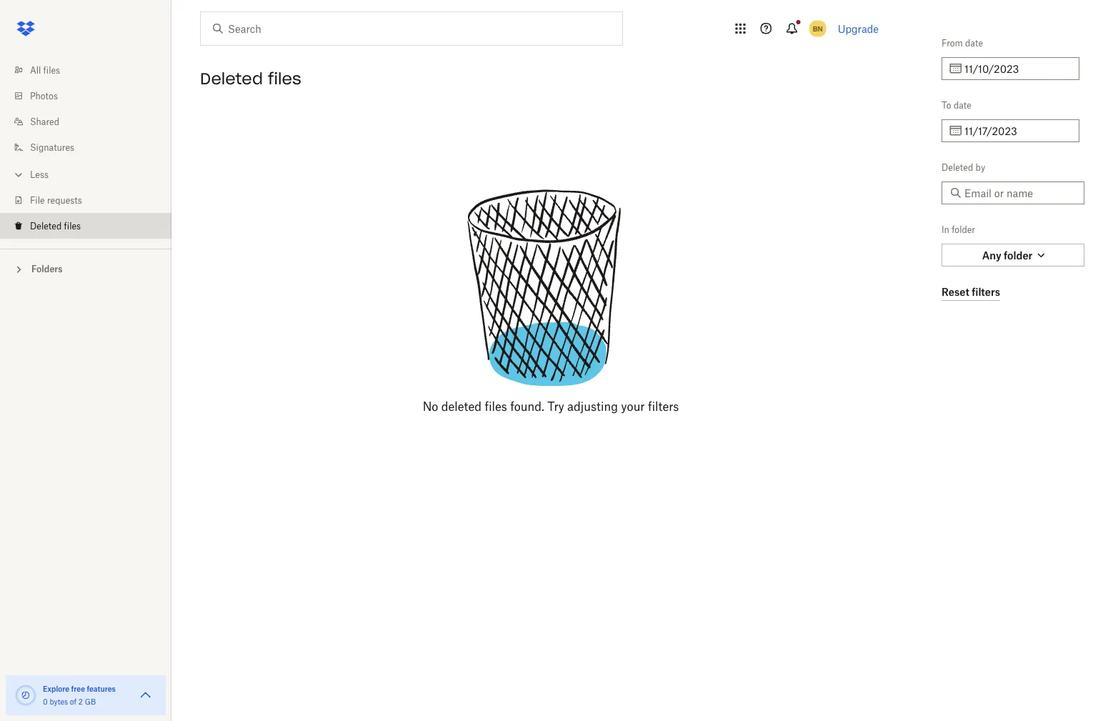 Task type: describe. For each thing, give the bounding box(es) containing it.
no deleted files found. try adjusting your filters
[[423, 400, 679, 414]]

folder for in folder
[[952, 224, 976, 235]]

deleted files link
[[11, 213, 172, 239]]

file requests link
[[11, 187, 172, 213]]

Deleted by text field
[[965, 185, 1077, 201]]

your
[[621, 400, 645, 414]]

0 vertical spatial deleted files
[[200, 69, 302, 89]]

from
[[942, 38, 963, 48]]

less
[[30, 169, 49, 180]]

0 horizontal spatial filters
[[648, 400, 679, 414]]

bn
[[813, 24, 823, 33]]

any folder
[[983, 249, 1033, 261]]

in folder
[[942, 224, 976, 235]]

upgrade link
[[838, 23, 879, 35]]

date for to date
[[954, 100, 972, 110]]

in
[[942, 224, 950, 235]]

folder for any folder
[[1004, 249, 1033, 261]]

deleted files list item
[[0, 213, 172, 239]]

shared link
[[11, 109, 172, 134]]

adjusting
[[568, 400, 618, 414]]

signatures link
[[11, 134, 172, 160]]

shared
[[30, 116, 59, 127]]

reset filters
[[942, 286, 1001, 298]]

photos
[[30, 90, 58, 101]]

reset
[[942, 286, 970, 298]]

2
[[78, 697, 83, 706]]

Search in folder "Dropbox" text field
[[228, 21, 593, 36]]

bn button
[[807, 17, 830, 40]]

features
[[87, 684, 116, 693]]

folders
[[31, 264, 63, 274]]

1 horizontal spatial deleted
[[200, 69, 263, 89]]

signatures
[[30, 142, 74, 153]]

filters inside button
[[972, 286, 1001, 298]]

requests
[[47, 195, 82, 206]]

bytes
[[50, 697, 68, 706]]

of
[[70, 697, 77, 706]]

any
[[983, 249, 1002, 261]]

date for from date
[[966, 38, 984, 48]]



Task type: locate. For each thing, give the bounding box(es) containing it.
filters
[[972, 286, 1001, 298], [648, 400, 679, 414]]

0 vertical spatial date
[[966, 38, 984, 48]]

from date
[[942, 38, 984, 48]]

found.
[[511, 400, 545, 414]]

From date text field
[[965, 61, 1072, 76]]

0 horizontal spatial deleted files
[[30, 221, 81, 231]]

deleted
[[442, 400, 482, 414]]

free
[[71, 684, 85, 693]]

0 vertical spatial folder
[[952, 224, 976, 235]]

gb
[[85, 697, 96, 706]]

to date
[[942, 100, 972, 110]]

1 vertical spatial date
[[954, 100, 972, 110]]

1 horizontal spatial folder
[[1004, 249, 1033, 261]]

folder inside button
[[1004, 249, 1033, 261]]

less image
[[11, 168, 26, 182]]

2 vertical spatial deleted
[[30, 221, 62, 231]]

0 horizontal spatial deleted
[[30, 221, 62, 231]]

0
[[43, 697, 48, 706]]

all files link
[[11, 57, 172, 83]]

files
[[43, 65, 60, 75], [268, 69, 302, 89], [64, 221, 81, 231], [485, 400, 507, 414]]

1 vertical spatial deleted
[[942, 162, 974, 173]]

upgrade
[[838, 23, 879, 35]]

photos link
[[11, 83, 172, 109]]

0 vertical spatial deleted
[[200, 69, 263, 89]]

2 horizontal spatial deleted
[[942, 162, 974, 173]]

folder right any
[[1004, 249, 1033, 261]]

date right to
[[954, 100, 972, 110]]

explore free features 0 bytes of 2 gb
[[43, 684, 116, 706]]

deleted by
[[942, 162, 986, 173]]

deleted
[[200, 69, 263, 89], [942, 162, 974, 173], [30, 221, 62, 231]]

date
[[966, 38, 984, 48], [954, 100, 972, 110]]

all
[[30, 65, 41, 75]]

by
[[976, 162, 986, 173]]

To date text field
[[965, 123, 1072, 139]]

folder right in
[[952, 224, 976, 235]]

file
[[30, 195, 45, 206]]

1 horizontal spatial filters
[[972, 286, 1001, 298]]

folders button
[[0, 258, 172, 279]]

files inside list item
[[64, 221, 81, 231]]

any folder button
[[942, 244, 1085, 267]]

dropbox image
[[11, 14, 40, 43]]

list containing all files
[[0, 49, 172, 249]]

filters right your
[[648, 400, 679, 414]]

deleted inside list item
[[30, 221, 62, 231]]

date right from
[[966, 38, 984, 48]]

1 vertical spatial folder
[[1004, 249, 1033, 261]]

0 vertical spatial filters
[[972, 286, 1001, 298]]

deleted files
[[200, 69, 302, 89], [30, 221, 81, 231]]

no
[[423, 400, 438, 414]]

deleted files inside deleted files link
[[30, 221, 81, 231]]

1 horizontal spatial deleted files
[[200, 69, 302, 89]]

to
[[942, 100, 952, 110]]

filters right reset
[[972, 286, 1001, 298]]

0 horizontal spatial folder
[[952, 224, 976, 235]]

try
[[548, 400, 565, 414]]

1 vertical spatial deleted files
[[30, 221, 81, 231]]

1 vertical spatial filters
[[648, 400, 679, 414]]

quota usage element
[[14, 684, 37, 707]]

all files
[[30, 65, 60, 75]]

file requests
[[30, 195, 82, 206]]

reset filters button
[[942, 284, 1001, 301]]

explore
[[43, 684, 69, 693]]

list
[[0, 49, 172, 249]]

folder
[[952, 224, 976, 235], [1004, 249, 1033, 261]]



Task type: vqa. For each thing, say whether or not it's contained in the screenshot.
a associated with file
no



